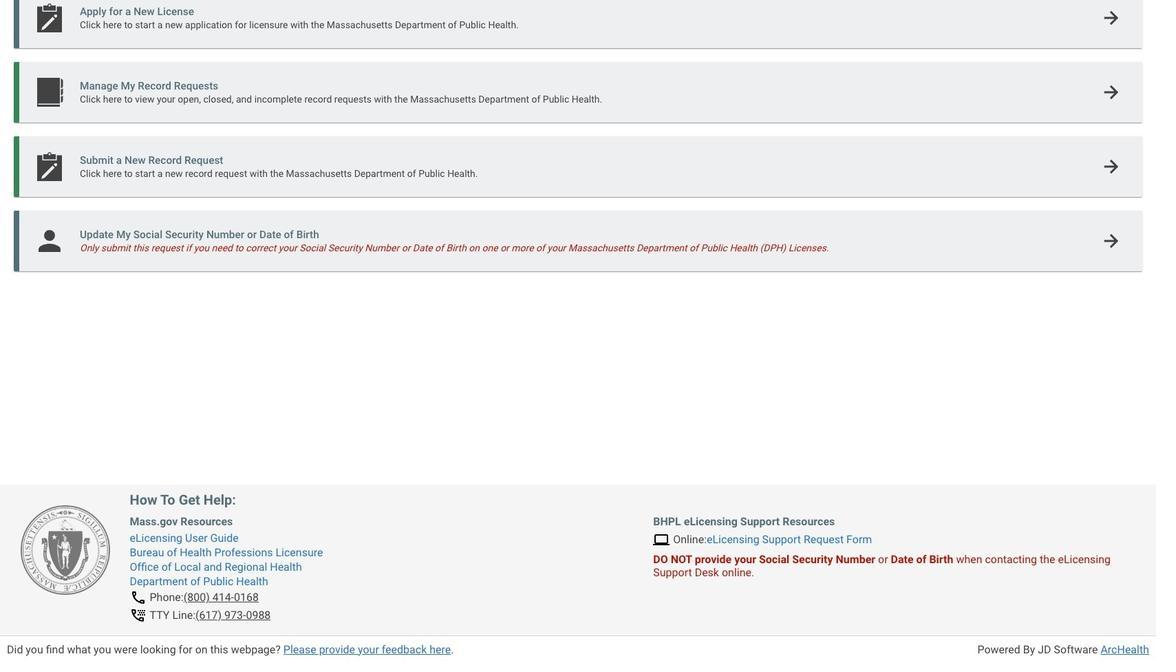 Task type: vqa. For each thing, say whether or not it's contained in the screenshot.
second Option Group from the top
no



Task type: describe. For each thing, give the bounding box(es) containing it.
1 no color image from the top
[[1102, 7, 1122, 28]]

3 no color image from the top
[[1102, 230, 1122, 251]]

2 no color image from the top
[[1102, 82, 1122, 102]]



Task type: locate. For each thing, give the bounding box(es) containing it.
massachusetts state seal image
[[21, 505, 110, 595]]

2 vertical spatial no color image
[[1102, 230, 1122, 251]]

0 vertical spatial no color image
[[1102, 7, 1122, 28]]

1 vertical spatial no color image
[[1102, 82, 1122, 102]]

no color image
[[1102, 7, 1122, 28], [1102, 82, 1122, 102], [1102, 230, 1122, 251]]

no color image
[[1102, 156, 1122, 177]]



